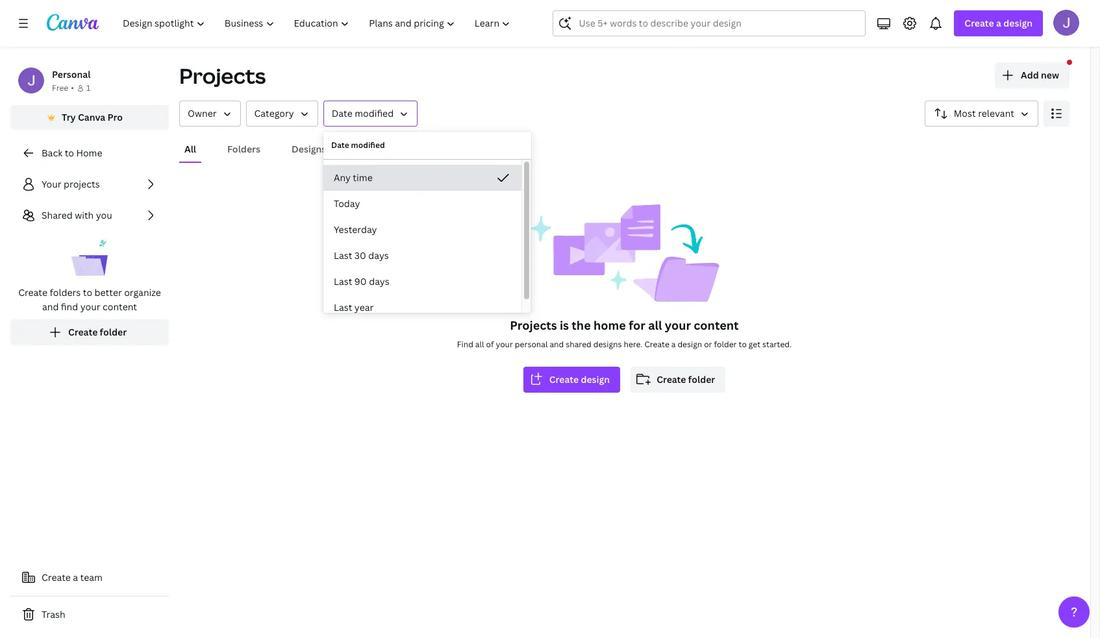 Task type: vqa. For each thing, say whether or not it's contained in the screenshot.
custom
no



Task type: describe. For each thing, give the bounding box(es) containing it.
category
[[254, 107, 294, 120]]

find
[[457, 339, 474, 350]]

create a design button
[[955, 10, 1043, 36]]

to inside projects is the home for all your content find all of your personal and shared designs here. create a design or folder to get started.
[[739, 339, 747, 350]]

images
[[358, 143, 389, 155]]

projects for projects
[[179, 62, 266, 90]]

add
[[1021, 69, 1039, 81]]

your projects link
[[10, 171, 169, 197]]

team
[[80, 572, 103, 584]]

1 horizontal spatial create folder button
[[631, 367, 726, 393]]

canva
[[78, 111, 105, 123]]

Search search field
[[579, 11, 840, 36]]

create a design
[[965, 17, 1033, 29]]

year
[[355, 301, 374, 314]]

create design button
[[523, 367, 620, 393]]

content inside create folders to better organize and find your content
[[103, 301, 137, 313]]

jacob simon image
[[1054, 10, 1080, 36]]

designs
[[594, 339, 622, 350]]

last 30 days option
[[324, 243, 522, 269]]

back
[[42, 147, 63, 159]]

projects is the home for all your content find all of your personal and shared designs here. create a design or folder to get started.
[[457, 318, 792, 350]]

today
[[334, 197, 360, 210]]

Category button
[[246, 101, 318, 127]]

the
[[572, 318, 591, 333]]

2 date modified from the top
[[331, 140, 385, 151]]

shared with you
[[42, 209, 112, 222]]

last 30 days
[[334, 249, 389, 262]]

folder inside projects is the home for all your content find all of your personal and shared designs here. create a design or folder to get started.
[[714, 339, 737, 350]]

your projects
[[42, 178, 100, 190]]

any time button
[[324, 165, 522, 191]]

last for last 90 days
[[334, 275, 352, 288]]

find
[[61, 301, 78, 313]]

create inside create folders to better organize and find your content
[[18, 286, 47, 299]]

projects
[[64, 178, 100, 190]]

home
[[594, 318, 626, 333]]

date modified inside button
[[332, 107, 394, 120]]

Date modified button
[[323, 101, 418, 127]]

•
[[71, 83, 74, 94]]

create inside projects is the home for all your content find all of your personal and shared designs here. create a design or folder to get started.
[[645, 339, 670, 350]]

folders
[[227, 143, 261, 155]]

free •
[[52, 83, 74, 94]]

create design
[[549, 374, 610, 386]]

new
[[1041, 69, 1060, 81]]

try
[[62, 111, 76, 123]]

days for last 30 days
[[368, 249, 389, 262]]

last 30 days button
[[324, 243, 522, 269]]

top level navigation element
[[114, 10, 522, 36]]

any time option
[[324, 165, 522, 191]]

last for last 30 days
[[334, 249, 352, 262]]

free
[[52, 83, 68, 94]]

folders button
[[222, 137, 266, 162]]

shared with you link
[[10, 203, 169, 229]]

add new button
[[995, 62, 1070, 88]]

back to home link
[[10, 140, 169, 166]]

try canva pro button
[[10, 105, 169, 130]]

designs
[[292, 143, 326, 155]]

or
[[704, 339, 712, 350]]

try canva pro
[[62, 111, 123, 123]]

last 90 days option
[[324, 269, 522, 295]]

and inside projects is the home for all your content find all of your personal and shared designs here. create a design or folder to get started.
[[550, 339, 564, 350]]

time
[[353, 171, 373, 184]]

to inside "back to home" link
[[65, 147, 74, 159]]

last for last year
[[334, 301, 352, 314]]

owner
[[188, 107, 217, 120]]

any time
[[334, 171, 373, 184]]

0 horizontal spatial create folder button
[[10, 320, 169, 346]]

to inside create folders to better organize and find your content
[[83, 286, 92, 299]]

yesterday button
[[324, 217, 522, 243]]

2 horizontal spatial your
[[665, 318, 691, 333]]

design inside create a design dropdown button
[[1004, 17, 1033, 29]]

folders
[[50, 286, 81, 299]]

create folders to better organize and find your content
[[18, 286, 161, 313]]

1 vertical spatial modified
[[351, 140, 385, 151]]

days for last 90 days
[[369, 275, 390, 288]]

create inside dropdown button
[[965, 17, 994, 29]]



Task type: locate. For each thing, give the bounding box(es) containing it.
1 horizontal spatial design
[[678, 339, 702, 350]]

0 horizontal spatial all
[[475, 339, 484, 350]]

1 vertical spatial a
[[672, 339, 676, 350]]

content inside projects is the home for all your content find all of your personal and shared designs here. create a design or folder to get started.
[[694, 318, 739, 333]]

and down the is
[[550, 339, 564, 350]]

1 last from the top
[[334, 249, 352, 262]]

content down better
[[103, 301, 137, 313]]

1 horizontal spatial your
[[496, 339, 513, 350]]

0 vertical spatial all
[[648, 318, 662, 333]]

modified down date modified button in the left of the page
[[351, 140, 385, 151]]

last inside option
[[334, 301, 352, 314]]

a inside dropdown button
[[997, 17, 1002, 29]]

relevant
[[978, 107, 1015, 120]]

2 vertical spatial last
[[334, 301, 352, 314]]

days right 90
[[369, 275, 390, 288]]

and inside create folders to better organize and find your content
[[42, 301, 59, 313]]

your
[[42, 178, 62, 190]]

1 date modified from the top
[[332, 107, 394, 120]]

with
[[75, 209, 94, 222]]

yesterday option
[[324, 217, 522, 243]]

0 vertical spatial projects
[[179, 62, 266, 90]]

0 vertical spatial create folder
[[68, 326, 127, 338]]

0 vertical spatial folder
[[100, 326, 127, 338]]

1
[[86, 83, 90, 94]]

last 90 days
[[334, 275, 390, 288]]

0 horizontal spatial to
[[65, 147, 74, 159]]

any
[[334, 171, 351, 184]]

days
[[368, 249, 389, 262], [369, 275, 390, 288]]

folder for the rightmost create folder button
[[688, 374, 715, 386]]

1 vertical spatial content
[[694, 318, 739, 333]]

0 vertical spatial date modified
[[332, 107, 394, 120]]

0 horizontal spatial content
[[103, 301, 137, 313]]

your
[[80, 301, 100, 313], [665, 318, 691, 333], [496, 339, 513, 350]]

shared
[[566, 339, 592, 350]]

projects inside projects is the home for all your content find all of your personal and shared designs here. create a design or folder to get started.
[[510, 318, 557, 333]]

create a team button
[[10, 565, 169, 591]]

1 vertical spatial projects
[[510, 318, 557, 333]]

1 horizontal spatial projects
[[510, 318, 557, 333]]

images button
[[352, 137, 394, 162]]

last year
[[334, 301, 374, 314]]

1 vertical spatial folder
[[714, 339, 737, 350]]

is
[[560, 318, 569, 333]]

projects for projects is the home for all your content find all of your personal and shared designs here. create a design or folder to get started.
[[510, 318, 557, 333]]

better
[[95, 286, 122, 299]]

design left 'or'
[[678, 339, 702, 350]]

all
[[648, 318, 662, 333], [475, 339, 484, 350]]

and
[[42, 301, 59, 313], [550, 339, 564, 350]]

1 vertical spatial days
[[369, 275, 390, 288]]

folder right 'or'
[[714, 339, 737, 350]]

1 vertical spatial date
[[331, 140, 349, 151]]

modified
[[355, 107, 394, 120], [351, 140, 385, 151]]

0 horizontal spatial design
[[581, 374, 610, 386]]

1 vertical spatial design
[[678, 339, 702, 350]]

1 horizontal spatial content
[[694, 318, 739, 333]]

list containing your projects
[[10, 171, 169, 346]]

design down designs
[[581, 374, 610, 386]]

get
[[749, 339, 761, 350]]

you
[[96, 209, 112, 222]]

for
[[629, 318, 646, 333]]

and left find at the left top of page
[[42, 301, 59, 313]]

trash link
[[10, 602, 169, 628]]

your right for
[[665, 318, 691, 333]]

all left of
[[475, 339, 484, 350]]

all button
[[179, 137, 201, 162]]

design
[[1004, 17, 1033, 29], [678, 339, 702, 350], [581, 374, 610, 386]]

add new
[[1021, 69, 1060, 81]]

organize
[[124, 286, 161, 299]]

0 vertical spatial and
[[42, 301, 59, 313]]

a up add new dropdown button
[[997, 17, 1002, 29]]

create folder for the rightmost create folder button
[[657, 374, 715, 386]]

date right designs
[[331, 140, 349, 151]]

1 vertical spatial to
[[83, 286, 92, 299]]

90
[[355, 275, 367, 288]]

trash
[[42, 609, 65, 621]]

a left 'or'
[[672, 339, 676, 350]]

0 horizontal spatial a
[[73, 572, 78, 584]]

last left 90
[[334, 275, 352, 288]]

1 vertical spatial date modified
[[331, 140, 385, 151]]

1 vertical spatial create folder
[[657, 374, 715, 386]]

today option
[[324, 191, 522, 217]]

1 date from the top
[[332, 107, 353, 120]]

2 date from the top
[[331, 140, 349, 151]]

0 vertical spatial content
[[103, 301, 137, 313]]

1 vertical spatial and
[[550, 339, 564, 350]]

1 horizontal spatial create folder
[[657, 374, 715, 386]]

create a team
[[42, 572, 103, 584]]

days inside last 30 days button
[[368, 249, 389, 262]]

folder
[[100, 326, 127, 338], [714, 339, 737, 350], [688, 374, 715, 386]]

projects
[[179, 62, 266, 90], [510, 318, 557, 333]]

shared
[[42, 209, 73, 222]]

a inside button
[[73, 572, 78, 584]]

1 vertical spatial create folder button
[[631, 367, 726, 393]]

home
[[76, 147, 102, 159]]

30
[[355, 249, 366, 262]]

create folder down 'or'
[[657, 374, 715, 386]]

create folder button
[[10, 320, 169, 346], [631, 367, 726, 393]]

here.
[[624, 339, 643, 350]]

date modified up images
[[332, 107, 394, 120]]

projects up owner button
[[179, 62, 266, 90]]

to left get
[[739, 339, 747, 350]]

1 horizontal spatial all
[[648, 318, 662, 333]]

2 horizontal spatial to
[[739, 339, 747, 350]]

last left 30
[[334, 249, 352, 262]]

list box containing any time
[[324, 165, 522, 321]]

a inside projects is the home for all your content find all of your personal and shared designs here. create a design or folder to get started.
[[672, 339, 676, 350]]

designs button
[[287, 137, 332, 162]]

folder down better
[[100, 326, 127, 338]]

started.
[[763, 339, 792, 350]]

date up images button
[[332, 107, 353, 120]]

modified up images
[[355, 107, 394, 120]]

0 vertical spatial modified
[[355, 107, 394, 120]]

today button
[[324, 191, 522, 217]]

last 90 days button
[[324, 269, 522, 295]]

create folder button down find at the left top of page
[[10, 320, 169, 346]]

date
[[332, 107, 353, 120], [331, 140, 349, 151]]

folder for leftmost create folder button
[[100, 326, 127, 338]]

last year button
[[324, 295, 522, 321]]

2 vertical spatial to
[[739, 339, 747, 350]]

2 vertical spatial your
[[496, 339, 513, 350]]

design inside projects is the home for all your content find all of your personal and shared designs here. create a design or folder to get started.
[[678, 339, 702, 350]]

a for design
[[997, 17, 1002, 29]]

folder inside list
[[100, 326, 127, 338]]

last
[[334, 249, 352, 262], [334, 275, 352, 288], [334, 301, 352, 314]]

pro
[[108, 111, 123, 123]]

0 vertical spatial days
[[368, 249, 389, 262]]

2 vertical spatial design
[[581, 374, 610, 386]]

to right back
[[65, 147, 74, 159]]

2 horizontal spatial a
[[997, 17, 1002, 29]]

1 horizontal spatial and
[[550, 339, 564, 350]]

date inside button
[[332, 107, 353, 120]]

content
[[103, 301, 137, 313], [694, 318, 739, 333]]

0 vertical spatial create folder button
[[10, 320, 169, 346]]

create folder for leftmost create folder button
[[68, 326, 127, 338]]

most
[[954, 107, 976, 120]]

design inside create design button
[[581, 374, 610, 386]]

days inside last 90 days button
[[369, 275, 390, 288]]

design left jacob simon image
[[1004, 17, 1033, 29]]

create folder down create folders to better organize and find your content
[[68, 326, 127, 338]]

0 horizontal spatial projects
[[179, 62, 266, 90]]

0 vertical spatial date
[[332, 107, 353, 120]]

create folder
[[68, 326, 127, 338], [657, 374, 715, 386]]

0 vertical spatial design
[[1004, 17, 1033, 29]]

your inside create folders to better organize and find your content
[[80, 301, 100, 313]]

to left better
[[83, 286, 92, 299]]

a
[[997, 17, 1002, 29], [672, 339, 676, 350], [73, 572, 78, 584]]

list
[[10, 171, 169, 346]]

None search field
[[553, 10, 866, 36]]

projects up personal
[[510, 318, 557, 333]]

Sort by button
[[925, 101, 1039, 127]]

2 last from the top
[[334, 275, 352, 288]]

1 horizontal spatial to
[[83, 286, 92, 299]]

modified inside date modified button
[[355, 107, 394, 120]]

0 vertical spatial your
[[80, 301, 100, 313]]

create folder inside list
[[68, 326, 127, 338]]

0 vertical spatial to
[[65, 147, 74, 159]]

1 horizontal spatial a
[[672, 339, 676, 350]]

create folder button down 'or'
[[631, 367, 726, 393]]

0 vertical spatial a
[[997, 17, 1002, 29]]

create
[[965, 17, 994, 29], [18, 286, 47, 299], [68, 326, 98, 338], [645, 339, 670, 350], [549, 374, 579, 386], [657, 374, 686, 386], [42, 572, 71, 584]]

last left year
[[334, 301, 352, 314]]

yesterday
[[334, 223, 377, 236]]

all
[[184, 143, 196, 155]]

folder down 'or'
[[688, 374, 715, 386]]

most relevant
[[954, 107, 1015, 120]]

2 vertical spatial a
[[73, 572, 78, 584]]

0 vertical spatial last
[[334, 249, 352, 262]]

Owner button
[[179, 101, 241, 127]]

all right for
[[648, 318, 662, 333]]

content up 'or'
[[694, 318, 739, 333]]

1 vertical spatial last
[[334, 275, 352, 288]]

your right of
[[496, 339, 513, 350]]

last year option
[[324, 295, 522, 321]]

a for team
[[73, 572, 78, 584]]

0 horizontal spatial your
[[80, 301, 100, 313]]

date modified
[[332, 107, 394, 120], [331, 140, 385, 151]]

0 horizontal spatial create folder
[[68, 326, 127, 338]]

back to home
[[42, 147, 102, 159]]

personal
[[515, 339, 548, 350]]

to
[[65, 147, 74, 159], [83, 286, 92, 299], [739, 339, 747, 350]]

1 vertical spatial all
[[475, 339, 484, 350]]

0 horizontal spatial and
[[42, 301, 59, 313]]

of
[[486, 339, 494, 350]]

personal
[[52, 68, 91, 81]]

2 vertical spatial folder
[[688, 374, 715, 386]]

list box
[[324, 165, 522, 321]]

1 vertical spatial your
[[665, 318, 691, 333]]

date modified up time
[[331, 140, 385, 151]]

days right 30
[[368, 249, 389, 262]]

a left team
[[73, 572, 78, 584]]

2 horizontal spatial design
[[1004, 17, 1033, 29]]

3 last from the top
[[334, 301, 352, 314]]

your right find at the left top of page
[[80, 301, 100, 313]]



